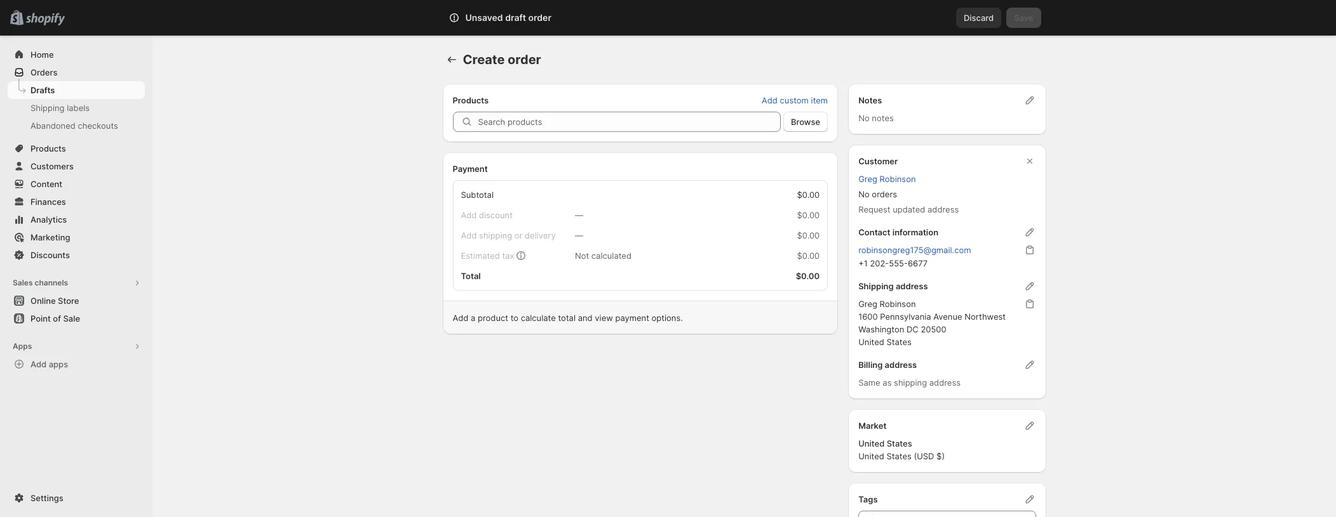 Task type: vqa. For each thing, say whether or not it's contained in the screenshot.
Navigation
no



Task type: describe. For each thing, give the bounding box(es) containing it.
shopify image
[[26, 13, 65, 26]]

robinsongreg175@gmail.com button
[[851, 241, 979, 259]]

add apps button
[[8, 356, 145, 374]]

greg for greg robinson no orders request updated address
[[858, 174, 877, 184]]

point of sale button
[[0, 310, 152, 328]]

discard
[[964, 13, 994, 23]]

drafts
[[30, 85, 55, 95]]

point
[[30, 314, 51, 324]]

browse
[[791, 117, 820, 127]]

greg for greg robinson 1600 pennsylvania avenue northwest washington dc 20500 united states
[[858, 299, 877, 309]]

item
[[811, 95, 828, 105]]

draft
[[505, 12, 526, 23]]

custom
[[780, 95, 809, 105]]

robinsongreg175@gmail.com
[[858, 245, 971, 255]]

of
[[53, 314, 61, 324]]

add for add custom item
[[762, 95, 778, 105]]

address inside greg robinson no orders request updated address
[[928, 205, 959, 215]]

search
[[505, 13, 532, 23]]

add custom item
[[762, 95, 828, 105]]

united inside greg robinson 1600 pennsylvania avenue northwest washington dc 20500 united states
[[858, 337, 884, 348]]

apps
[[49, 360, 68, 370]]

discounts
[[30, 250, 70, 260]]

content link
[[8, 175, 145, 193]]

add a product to calculate total and view payment options.
[[453, 313, 683, 323]]

add for add a product to calculate total and view payment options.
[[453, 313, 469, 323]]

apps button
[[8, 338, 145, 356]]

2 states from the top
[[887, 439, 912, 449]]

sales
[[13, 278, 33, 288]]

point of sale link
[[8, 310, 145, 328]]

shipping
[[894, 378, 927, 388]]

browse button
[[783, 112, 828, 132]]

analytics
[[30, 215, 67, 225]]

online
[[30, 296, 56, 306]]

shipping address
[[858, 281, 928, 292]]

no inside greg robinson no orders request updated address
[[858, 189, 870, 199]]

to
[[511, 313, 518, 323]]

store
[[58, 296, 79, 306]]

0 vertical spatial order
[[528, 12, 551, 23]]

united states united states (usd $)
[[858, 439, 945, 462]]

shipping labels link
[[8, 99, 145, 117]]

content
[[30, 179, 62, 189]]

washington
[[858, 325, 904, 335]]

3 united from the top
[[858, 452, 884, 462]]

notes
[[872, 113, 894, 123]]

discounts link
[[8, 247, 145, 264]]

1600
[[858, 312, 878, 322]]

billing
[[858, 360, 883, 370]]

save button
[[1007, 8, 1041, 28]]

online store button
[[0, 292, 152, 310]]

orders
[[872, 189, 897, 199]]

shipping labels
[[30, 103, 90, 113]]

settings link
[[8, 490, 145, 508]]

view
[[595, 313, 613, 323]]

1 vertical spatial products
[[30, 144, 66, 154]]

discard link
[[956, 8, 1001, 28]]

marketing link
[[8, 229, 145, 247]]

555-
[[889, 259, 908, 269]]

online store link
[[8, 292, 145, 310]]

greg robinson 1600 pennsylvania avenue northwest washington dc 20500 united states
[[858, 299, 1006, 348]]

calculate
[[521, 313, 556, 323]]

point of sale
[[30, 314, 80, 324]]

payment
[[615, 313, 649, 323]]

customers
[[30, 161, 74, 172]]

unsaved
[[465, 12, 503, 23]]

abandoned checkouts link
[[8, 117, 145, 135]]

same
[[858, 378, 880, 388]]

shipping for shipping address
[[858, 281, 894, 292]]

a
[[471, 313, 475, 323]]

not calculated
[[575, 251, 632, 261]]

unsaved draft order
[[465, 12, 551, 23]]

finances
[[30, 197, 66, 207]]

online store
[[30, 296, 79, 306]]

greg robinson link
[[858, 174, 916, 184]]

202-
[[870, 259, 889, 269]]

market
[[858, 421, 886, 431]]

finances link
[[8, 193, 145, 211]]

request
[[858, 205, 890, 215]]

updated
[[893, 205, 925, 215]]

address up same as shipping address at right bottom
[[885, 360, 917, 370]]

home
[[30, 50, 54, 60]]



Task type: locate. For each thing, give the bounding box(es) containing it.
1 horizontal spatial add
[[453, 313, 469, 323]]

+1
[[858, 259, 868, 269]]

0 horizontal spatial shipping
[[30, 103, 64, 113]]

orders link
[[8, 64, 145, 81]]

no up request
[[858, 189, 870, 199]]

2 united from the top
[[858, 439, 885, 449]]

1 horizontal spatial shipping
[[858, 281, 894, 292]]

information
[[892, 227, 938, 238]]

greg inside greg robinson no orders request updated address
[[858, 174, 877, 184]]

3 states from the top
[[887, 452, 912, 462]]

orders
[[30, 67, 57, 78]]

no
[[858, 113, 870, 123], [858, 189, 870, 199]]

robinson inside greg robinson no orders request updated address
[[880, 174, 916, 184]]

add custom item button
[[754, 91, 836, 109]]

add apps
[[30, 360, 68, 370]]

sales channels button
[[8, 274, 145, 292]]

0 vertical spatial products
[[453, 95, 489, 105]]

6677
[[908, 259, 928, 269]]

customers link
[[8, 158, 145, 175]]

address down 6677
[[896, 281, 928, 292]]

total
[[558, 313, 576, 323]]

1 vertical spatial no
[[858, 189, 870, 199]]

northwest
[[965, 312, 1006, 322]]

2 vertical spatial united
[[858, 452, 884, 462]]

order
[[528, 12, 551, 23], [508, 52, 541, 67]]

0 horizontal spatial add
[[30, 360, 47, 370]]

0 horizontal spatial products
[[30, 144, 66, 154]]

same as shipping address
[[858, 378, 961, 388]]

products
[[453, 95, 489, 105], [30, 144, 66, 154]]

2 — from the top
[[575, 231, 583, 241]]

shipping down drafts
[[30, 103, 64, 113]]

robinson up pennsylvania at the bottom of page
[[880, 299, 916, 309]]

1 vertical spatial add
[[453, 313, 469, 323]]

greg up "1600"
[[858, 299, 877, 309]]

pennsylvania
[[880, 312, 931, 322]]

1 robinson from the top
[[880, 174, 916, 184]]

0 vertical spatial no
[[858, 113, 870, 123]]

1 vertical spatial shipping
[[858, 281, 894, 292]]

tags
[[858, 495, 878, 505]]

1 vertical spatial united
[[858, 439, 885, 449]]

as
[[883, 378, 892, 388]]

2 robinson from the top
[[880, 299, 916, 309]]

0 vertical spatial —
[[575, 210, 583, 220]]

channels
[[35, 278, 68, 288]]

product
[[478, 313, 508, 323]]

add inside 'add apps' button
[[30, 360, 47, 370]]

1 — from the top
[[575, 210, 583, 220]]

checkouts
[[78, 121, 118, 131]]

Search products text field
[[478, 112, 781, 132]]

2 vertical spatial add
[[30, 360, 47, 370]]

order right draft
[[528, 12, 551, 23]]

robinson inside greg robinson 1600 pennsylvania avenue northwest washington dc 20500 united states
[[880, 299, 916, 309]]

1 vertical spatial order
[[508, 52, 541, 67]]

billing address
[[858, 360, 917, 370]]

0 vertical spatial robinson
[[880, 174, 916, 184]]

None text field
[[858, 511, 1036, 518]]

and
[[578, 313, 593, 323]]

search button
[[484, 8, 852, 28]]

home link
[[8, 46, 145, 64]]

create
[[463, 52, 505, 67]]

1 no from the top
[[858, 113, 870, 123]]

states down dc
[[887, 337, 912, 348]]

1 greg from the top
[[858, 174, 877, 184]]

address right shipping
[[929, 378, 961, 388]]

2 vertical spatial states
[[887, 452, 912, 462]]

robinson
[[880, 174, 916, 184], [880, 299, 916, 309]]

customer
[[858, 156, 898, 166]]

add
[[762, 95, 778, 105], [453, 313, 469, 323], [30, 360, 47, 370]]

united
[[858, 337, 884, 348], [858, 439, 885, 449], [858, 452, 884, 462]]

analytics link
[[8, 211, 145, 229]]

abandoned
[[30, 121, 76, 131]]

sales channels
[[13, 278, 68, 288]]

$0.00
[[797, 190, 820, 200], [797, 210, 820, 220], [797, 231, 820, 241], [797, 251, 820, 261], [796, 271, 820, 281]]

states inside greg robinson 1600 pennsylvania avenue northwest washington dc 20500 united states
[[887, 337, 912, 348]]

states
[[887, 337, 912, 348], [887, 439, 912, 449], [887, 452, 912, 462]]

1 vertical spatial greg
[[858, 299, 877, 309]]

payment
[[453, 164, 488, 174]]

address
[[928, 205, 959, 215], [896, 281, 928, 292], [885, 360, 917, 370], [929, 378, 961, 388]]

+1 202-555-6677
[[858, 259, 928, 269]]

$)
[[937, 452, 945, 462]]

robinson for pennsylvania
[[880, 299, 916, 309]]

subtotal
[[461, 190, 494, 200]]

0 vertical spatial states
[[887, 337, 912, 348]]

notes
[[858, 95, 882, 105]]

greg down customer
[[858, 174, 877, 184]]

no notes
[[858, 113, 894, 123]]

(usd
[[914, 452, 934, 462]]

address right updated at the top
[[928, 205, 959, 215]]

labels
[[67, 103, 90, 113]]

abandoned checkouts
[[30, 121, 118, 131]]

settings
[[30, 494, 63, 504]]

apps
[[13, 342, 32, 351]]

2 horizontal spatial add
[[762, 95, 778, 105]]

add left the apps
[[30, 360, 47, 370]]

create order
[[463, 52, 541, 67]]

no left notes
[[858, 113, 870, 123]]

order right create
[[508, 52, 541, 67]]

avenue
[[934, 312, 962, 322]]

products down create
[[453, 95, 489, 105]]

shipping down 202-
[[858, 281, 894, 292]]

states down same as shipping address at right bottom
[[887, 439, 912, 449]]

add inside add custom item button
[[762, 95, 778, 105]]

1 united from the top
[[858, 337, 884, 348]]

0 vertical spatial greg
[[858, 174, 877, 184]]

contact information
[[858, 227, 938, 238]]

shipping for shipping labels
[[30, 103, 64, 113]]

sale
[[63, 314, 80, 324]]

contact
[[858, 227, 890, 238]]

total
[[461, 271, 481, 281]]

1 horizontal spatial products
[[453, 95, 489, 105]]

products up customers at the left top
[[30, 144, 66, 154]]

0 vertical spatial united
[[858, 337, 884, 348]]

1 vertical spatial —
[[575, 231, 583, 241]]

1 vertical spatial robinson
[[880, 299, 916, 309]]

add left custom
[[762, 95, 778, 105]]

calculated
[[591, 251, 632, 261]]

1 vertical spatial states
[[887, 439, 912, 449]]

greg
[[858, 174, 877, 184], [858, 299, 877, 309]]

add for add apps
[[30, 360, 47, 370]]

not
[[575, 251, 589, 261]]

2 no from the top
[[858, 189, 870, 199]]

states left (usd
[[887, 452, 912, 462]]

robinson up orders
[[880, 174, 916, 184]]

robinson for orders
[[880, 174, 916, 184]]

0 vertical spatial add
[[762, 95, 778, 105]]

2 greg from the top
[[858, 299, 877, 309]]

greg inside greg robinson 1600 pennsylvania avenue northwest washington dc 20500 united states
[[858, 299, 877, 309]]

add left a
[[453, 313, 469, 323]]

products link
[[8, 140, 145, 158]]

0 vertical spatial shipping
[[30, 103, 64, 113]]

1 states from the top
[[887, 337, 912, 348]]



